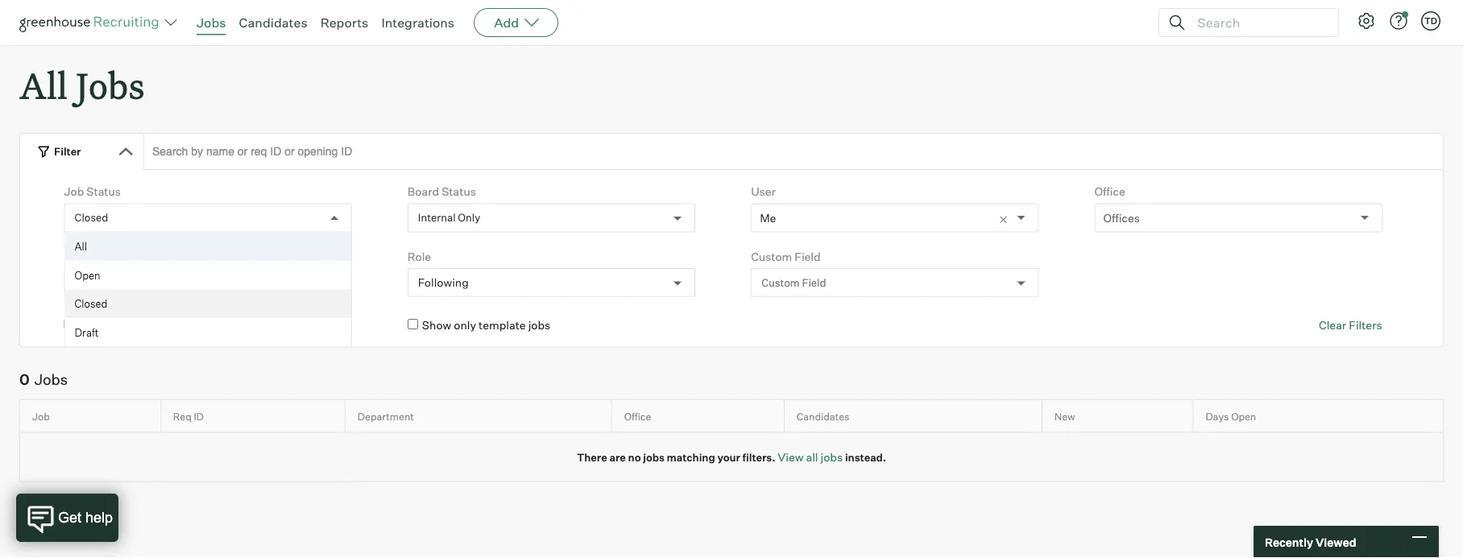 Task type: vqa. For each thing, say whether or not it's contained in the screenshot.
bottom the Add
no



Task type: locate. For each thing, give the bounding box(es) containing it.
only
[[110, 318, 133, 332], [454, 318, 476, 332]]

open up show only jobs i'm following checkbox
[[75, 269, 100, 282]]

1 horizontal spatial job
[[64, 185, 84, 199]]

0 horizontal spatial show
[[79, 318, 108, 332]]

custom
[[751, 250, 792, 264], [761, 276, 800, 289]]

days open
[[1206, 410, 1256, 423]]

1 vertical spatial custom
[[761, 276, 800, 289]]

req
[[173, 410, 192, 423]]

days
[[1206, 410, 1229, 423]]

1 horizontal spatial candidates
[[797, 410, 850, 423]]

closed down 'departments'
[[75, 297, 108, 310]]

closed down job status
[[75, 211, 108, 224]]

1 vertical spatial job
[[32, 410, 50, 423]]

closed
[[75, 211, 108, 224], [75, 297, 108, 310]]

1 vertical spatial jobs
[[76, 61, 145, 109]]

clear
[[1319, 318, 1346, 332]]

department
[[64, 250, 128, 264], [358, 410, 414, 423]]

there
[[577, 451, 607, 464]]

0 jobs
[[19, 371, 68, 389]]

td button
[[1421, 11, 1440, 31]]

clear filters
[[1319, 318, 1382, 332]]

jobs
[[135, 318, 157, 332], [528, 318, 551, 332], [821, 450, 843, 464], [643, 451, 665, 464]]

0 vertical spatial all
[[19, 61, 68, 109]]

Show only template jobs checkbox
[[408, 319, 418, 330]]

job
[[64, 185, 84, 199], [32, 410, 50, 423]]

clear filters link
[[1319, 318, 1382, 333]]

1 vertical spatial department
[[358, 410, 414, 423]]

custom down me
[[751, 250, 792, 264]]

status
[[86, 185, 121, 199], [442, 185, 476, 199]]

add
[[494, 15, 519, 31]]

job for job status
[[64, 185, 84, 199]]

show for show only jobs i'm following
[[79, 318, 108, 332]]

1 vertical spatial candidates
[[797, 410, 850, 423]]

0 vertical spatial open
[[75, 269, 100, 282]]

field
[[795, 250, 821, 264], [802, 276, 826, 289]]

custom field down me
[[751, 250, 821, 264]]

1 horizontal spatial status
[[442, 185, 476, 199]]

1 vertical spatial closed
[[75, 297, 108, 310]]

show right show only jobs i'm following checkbox
[[79, 318, 108, 332]]

filter
[[54, 145, 81, 158]]

jobs for all jobs
[[76, 61, 145, 109]]

view
[[778, 450, 804, 464]]

jobs
[[197, 15, 226, 31], [76, 61, 145, 109], [34, 371, 68, 389]]

jobs link
[[197, 15, 226, 31]]

1 only from the left
[[110, 318, 133, 332]]

clear value element
[[998, 204, 1017, 232]]

job down filter
[[64, 185, 84, 199]]

status for job status
[[86, 185, 121, 199]]

id
[[194, 410, 204, 423]]

2 status from the left
[[442, 185, 476, 199]]

0 vertical spatial office
[[1094, 185, 1125, 199]]

1 show from the left
[[79, 318, 108, 332]]

office up 'offices'
[[1094, 185, 1125, 199]]

me option
[[760, 211, 776, 225]]

0 vertical spatial jobs
[[197, 15, 226, 31]]

1 status from the left
[[86, 185, 121, 199]]

2 only from the left
[[454, 318, 476, 332]]

jobs right template
[[528, 318, 551, 332]]

only for jobs
[[110, 318, 133, 332]]

job for job
[[32, 410, 50, 423]]

all up 'departments'
[[75, 240, 87, 253]]

show only jobs i'm following
[[79, 318, 226, 332]]

jobs left "candidates" link
[[197, 15, 226, 31]]

1 horizontal spatial office
[[1094, 185, 1125, 199]]

0 horizontal spatial jobs
[[34, 371, 68, 389]]

show
[[79, 318, 108, 332], [422, 318, 451, 332]]

no
[[628, 451, 641, 464]]

add button
[[474, 8, 558, 37]]

jobs down the greenhouse recruiting image
[[76, 61, 145, 109]]

jobs right 0
[[34, 371, 68, 389]]

1 horizontal spatial department
[[358, 410, 414, 423]]

0 horizontal spatial candidates
[[239, 15, 307, 31]]

candidates right "jobs" link
[[239, 15, 307, 31]]

office up 'no'
[[624, 410, 651, 423]]

board
[[408, 185, 439, 199]]

show for show only template jobs
[[422, 318, 451, 332]]

custom field
[[751, 250, 821, 264], [761, 276, 826, 289]]

0 vertical spatial department
[[64, 250, 128, 264]]

jobs left i'm
[[135, 318, 157, 332]]

custom down me option at right top
[[761, 276, 800, 289]]

open right "days"
[[1231, 410, 1256, 423]]

candidates up all
[[797, 410, 850, 423]]

all
[[19, 61, 68, 109], [75, 240, 87, 253]]

1 horizontal spatial only
[[454, 318, 476, 332]]

1 vertical spatial all
[[75, 240, 87, 253]]

only left template
[[454, 318, 476, 332]]

jobs right 'no'
[[643, 451, 665, 464]]

custom field down me option at right top
[[761, 276, 826, 289]]

internal only
[[418, 211, 480, 224]]

job down 0 jobs
[[32, 410, 50, 423]]

offices
[[1103, 211, 1140, 225]]

status for board status
[[442, 185, 476, 199]]

all for all
[[75, 240, 87, 253]]

2 show from the left
[[422, 318, 451, 332]]

only for template
[[454, 318, 476, 332]]

all up filter
[[19, 61, 68, 109]]

0 vertical spatial job
[[64, 185, 84, 199]]

2 horizontal spatial jobs
[[197, 15, 226, 31]]

0 horizontal spatial status
[[86, 185, 121, 199]]

0 vertical spatial closed
[[75, 211, 108, 224]]

only right draft on the left bottom of page
[[110, 318, 133, 332]]

your
[[717, 451, 740, 464]]

1 horizontal spatial all
[[75, 240, 87, 253]]

office
[[1094, 185, 1125, 199], [624, 410, 651, 423]]

integrations link
[[381, 15, 454, 31]]

Search by name or req ID or opening ID text field
[[143, 133, 1444, 170]]

all jobs
[[19, 61, 145, 109]]

0 horizontal spatial job
[[32, 410, 50, 423]]

candidates
[[239, 15, 307, 31], [797, 410, 850, 423]]

0 horizontal spatial only
[[110, 318, 133, 332]]

1 vertical spatial office
[[624, 410, 651, 423]]

1 vertical spatial open
[[1231, 410, 1256, 423]]

board status
[[408, 185, 476, 199]]

are
[[609, 451, 626, 464]]

1 horizontal spatial open
[[1231, 410, 1256, 423]]

open
[[75, 269, 100, 282], [1231, 410, 1256, 423]]

2 vertical spatial jobs
[[34, 371, 68, 389]]

0 horizontal spatial office
[[624, 410, 651, 423]]

recently
[[1265, 535, 1313, 549]]

0 horizontal spatial all
[[19, 61, 68, 109]]

1 horizontal spatial show
[[422, 318, 451, 332]]

1 horizontal spatial jobs
[[76, 61, 145, 109]]

clear value image
[[998, 214, 1009, 226]]

show right show only template jobs checkbox
[[422, 318, 451, 332]]



Task type: describe. For each thing, give the bounding box(es) containing it.
0 horizontal spatial department
[[64, 250, 128, 264]]

td button
[[1418, 8, 1444, 34]]

req id
[[173, 410, 204, 423]]

0 vertical spatial custom
[[751, 250, 792, 264]]

2 closed from the top
[[75, 297, 108, 310]]

internal
[[418, 211, 456, 224]]

view all jobs link
[[778, 450, 843, 464]]

user
[[751, 185, 776, 199]]

0 vertical spatial field
[[795, 250, 821, 264]]

viewed
[[1316, 535, 1356, 549]]

jobs right all
[[821, 450, 843, 464]]

there are no jobs matching your filters. view all jobs instead.
[[577, 450, 886, 464]]

all
[[806, 450, 818, 464]]

new
[[1054, 410, 1075, 423]]

1 closed from the top
[[75, 211, 108, 224]]

reports
[[320, 15, 368, 31]]

show only template jobs
[[422, 318, 551, 332]]

configure image
[[1357, 11, 1376, 31]]

template
[[479, 318, 526, 332]]

1 vertical spatial field
[[802, 276, 826, 289]]

matching
[[667, 451, 715, 464]]

greenhouse recruiting image
[[19, 13, 164, 32]]

recently viewed
[[1265, 535, 1356, 549]]

0 horizontal spatial open
[[75, 269, 100, 282]]

i'm
[[160, 318, 176, 332]]

td
[[1424, 15, 1437, 26]]

jobs for 0 jobs
[[34, 371, 68, 389]]

integrations
[[381, 15, 454, 31]]

role
[[408, 250, 431, 264]]

following
[[418, 276, 469, 290]]

candidates link
[[239, 15, 307, 31]]

jobs inside there are no jobs matching your filters. view all jobs instead.
[[643, 451, 665, 464]]

Search text field
[[1193, 11, 1324, 34]]

departments
[[73, 276, 143, 290]]

0
[[19, 371, 30, 389]]

Show only jobs I'm following checkbox
[[64, 319, 75, 330]]

all for all jobs
[[19, 61, 68, 109]]

job status
[[64, 185, 121, 199]]

instead.
[[845, 451, 886, 464]]

0 vertical spatial candidates
[[239, 15, 307, 31]]

me
[[760, 211, 776, 225]]

filters.
[[742, 451, 775, 464]]

1 vertical spatial custom field
[[761, 276, 826, 289]]

filters
[[1349, 318, 1382, 332]]

reports link
[[320, 15, 368, 31]]

following
[[178, 318, 226, 332]]

draft
[[75, 326, 99, 339]]

0 vertical spatial custom field
[[751, 250, 821, 264]]

only
[[458, 211, 480, 224]]



